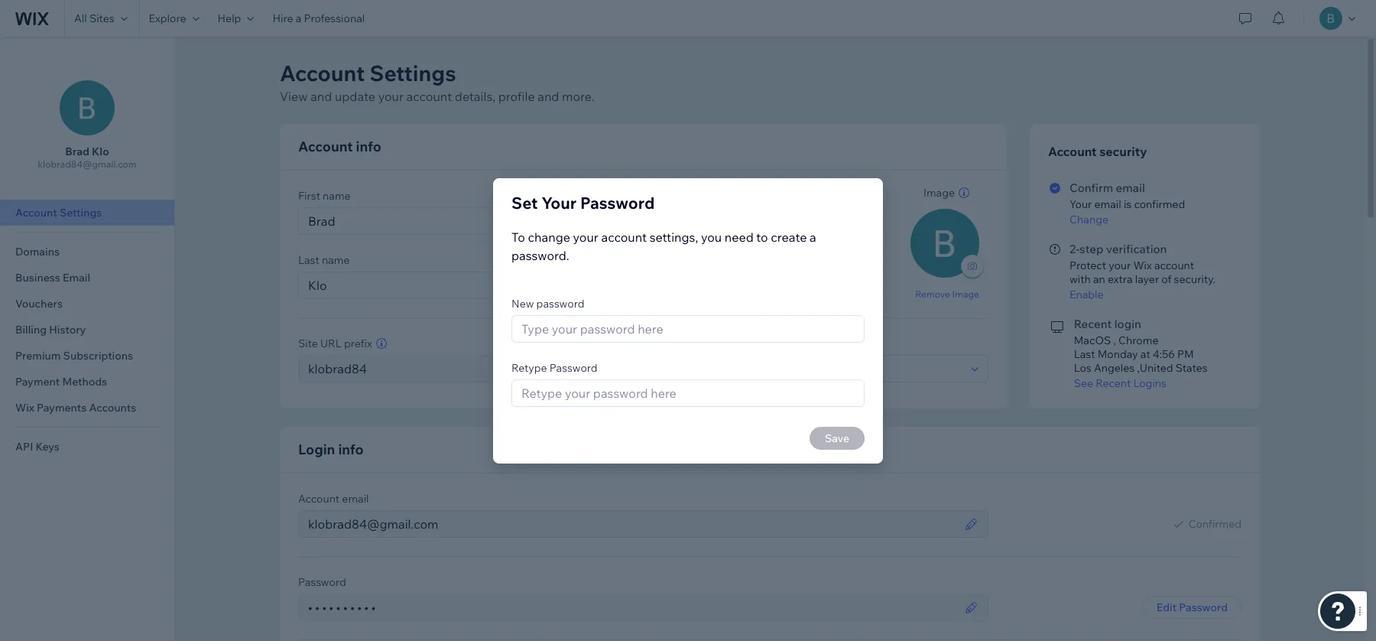 Task type: vqa. For each thing, say whether or not it's contained in the screenshot.
Password inside button
yes



Task type: locate. For each thing, give the bounding box(es) containing it.
recent
[[1075, 317, 1112, 331], [1096, 376, 1132, 390]]

sidebar element
[[0, 37, 175, 641]]

account for account info
[[298, 138, 353, 155]]

email up is on the top
[[1116, 181, 1146, 195]]

2 horizontal spatial account
[[1155, 259, 1195, 272]]

settings for account settings
[[60, 206, 102, 220]]

0 vertical spatial last
[[298, 253, 320, 267]]

remove
[[916, 288, 951, 299]]

info for account info
[[356, 138, 382, 155]]

language
[[694, 337, 740, 350]]

a right create
[[810, 229, 817, 244]]

name for first name
[[323, 189, 351, 203]]

1 horizontal spatial your
[[1070, 197, 1093, 211]]

1 horizontal spatial last
[[1075, 347, 1096, 361]]

account up confirm
[[1049, 144, 1097, 159]]

1 horizontal spatial and
[[538, 89, 559, 104]]

account left language
[[650, 337, 692, 350]]

Choose an account name text field
[[304, 356, 599, 382]]

your down verification
[[1109, 259, 1132, 272]]

1 vertical spatial name
[[322, 253, 350, 267]]

2 vertical spatial email
[[342, 492, 369, 506]]

0 vertical spatial a
[[296, 11, 302, 25]]

confirmed
[[1135, 197, 1186, 211]]

site
[[298, 337, 318, 350]]

1 vertical spatial account
[[602, 229, 647, 244]]

name right first
[[323, 189, 351, 203]]

,united
[[1138, 361, 1174, 375]]

1 horizontal spatial a
[[810, 229, 817, 244]]

klobrad84@gmail.com
[[38, 158, 137, 170]]

first
[[298, 189, 320, 203]]

account inside sidebar element
[[15, 206, 57, 220]]

settings up the update
[[370, 60, 456, 86]]

0 vertical spatial image
[[924, 186, 955, 200]]

recent up macos
[[1075, 317, 1112, 331]]

info down the update
[[356, 138, 382, 155]]

last
[[298, 253, 320, 267], [1075, 347, 1096, 361]]

Retype your password here password field
[[517, 380, 860, 406]]

account up domains on the left top
[[15, 206, 57, 220]]

account up first name
[[298, 138, 353, 155]]

account down login
[[298, 492, 340, 506]]

hire a professional
[[273, 11, 365, 25]]

name down first name
[[322, 253, 350, 267]]

your
[[542, 192, 577, 212], [1070, 197, 1093, 211]]

a inside to change your account settings, you need to create a password.
[[810, 229, 817, 244]]

settings inside account settings view and update your account details, profile and more.
[[370, 60, 456, 86]]

logins
[[1134, 376, 1167, 390]]

your down set your password
[[573, 229, 599, 244]]

your right set
[[542, 192, 577, 212]]

account
[[280, 60, 365, 86], [298, 138, 353, 155], [1049, 144, 1097, 159], [15, 206, 57, 220], [650, 337, 692, 350], [298, 492, 340, 506]]

0 vertical spatial account
[[407, 89, 452, 104]]

1 horizontal spatial wix
[[1134, 259, 1153, 272]]

premium subscriptions link
[[0, 343, 174, 369]]

name
[[323, 189, 351, 203], [322, 253, 350, 267]]

a right hire
[[296, 11, 302, 25]]

email down login info
[[342, 492, 369, 506]]

2 and from the left
[[538, 89, 559, 104]]

your right the update
[[378, 89, 404, 104]]

0 horizontal spatial and
[[311, 89, 332, 104]]

0 vertical spatial wix
[[1134, 259, 1153, 272]]

monday
[[1098, 347, 1139, 361]]

new password
[[512, 296, 585, 310]]

info right login
[[338, 441, 364, 458]]

0 vertical spatial recent
[[1075, 317, 1112, 331]]

last up see
[[1075, 347, 1096, 361]]

0 horizontal spatial a
[[296, 11, 302, 25]]

0 vertical spatial name
[[323, 189, 351, 203]]

last inside recent login macos , chrome last monday at 4:56 pm los angeles ,united states see recent logins
[[1075, 347, 1096, 361]]

account
[[407, 89, 452, 104], [602, 229, 647, 244], [1155, 259, 1195, 272]]

wix
[[1134, 259, 1153, 272], [15, 401, 34, 415]]

new
[[512, 296, 534, 310]]

hire
[[273, 11, 293, 25]]

more.
[[562, 89, 595, 104]]

business email link
[[0, 265, 174, 291]]

all
[[74, 11, 87, 25]]

api
[[15, 440, 33, 454]]

account security
[[1049, 144, 1148, 159]]

settings up domains link
[[60, 206, 102, 220]]

last name
[[298, 253, 350, 267]]

account for 2-
[[1155, 259, 1195, 272]]

account left the details, in the left top of the page
[[407, 89, 452, 104]]

2 horizontal spatial your
[[1109, 259, 1132, 272]]

sites
[[89, 11, 114, 25]]

wix down verification
[[1134, 259, 1153, 272]]

create
[[771, 229, 807, 244]]

update
[[335, 89, 376, 104]]

settings inside sidebar element
[[60, 206, 102, 220]]

set
[[512, 192, 538, 212]]

to
[[757, 229, 769, 244]]

1 vertical spatial recent
[[1096, 376, 1132, 390]]

confirmed
[[1189, 517, 1242, 531]]

None field
[[655, 356, 967, 382]]

brad klo klobrad84@gmail.com
[[38, 145, 137, 170]]

password
[[581, 192, 655, 212], [550, 361, 598, 374], [298, 575, 346, 589], [1180, 600, 1228, 614]]

1 vertical spatial settings
[[60, 206, 102, 220]]

last down first
[[298, 253, 320, 267]]

account up enable button
[[1155, 259, 1195, 272]]

password inside "button"
[[1180, 600, 1228, 614]]

recent down angeles
[[1096, 376, 1132, 390]]

1 vertical spatial your
[[573, 229, 599, 244]]

1 vertical spatial image
[[953, 288, 980, 299]]

domains link
[[0, 239, 174, 265]]

0 vertical spatial your
[[378, 89, 404, 104]]

help button
[[208, 0, 263, 37]]

account left settings, on the top
[[602, 229, 647, 244]]

1 horizontal spatial account
[[602, 229, 647, 244]]

enable
[[1070, 288, 1104, 301]]

hire a professional link
[[263, 0, 374, 37]]

account for account email
[[298, 492, 340, 506]]

0 vertical spatial email
[[1116, 181, 1146, 195]]

chrome
[[1119, 334, 1159, 347]]

an
[[1094, 272, 1106, 286]]

1 vertical spatial wix
[[15, 401, 34, 415]]

your
[[378, 89, 404, 104], [573, 229, 599, 244], [1109, 259, 1132, 272]]

account email
[[298, 492, 369, 506]]

and left more.
[[538, 89, 559, 104]]

0 horizontal spatial wix
[[15, 401, 34, 415]]

billing history link
[[0, 317, 174, 343]]

1 vertical spatial last
[[1075, 347, 1096, 361]]

account inside the 2-step verification protect your wix account with an extra layer of security. enable
[[1155, 259, 1195, 272]]

2 vertical spatial your
[[1109, 259, 1132, 272]]

retype password
[[512, 361, 598, 374]]

help
[[218, 11, 241, 25]]

None text field
[[304, 594, 961, 620]]

wix down payment on the left bottom
[[15, 401, 34, 415]]

account up view
[[280, 60, 365, 86]]

explore
[[149, 11, 186, 25]]

brad
[[65, 145, 89, 158]]

los
[[1075, 361, 1092, 375]]

Type your password here password field
[[517, 316, 860, 342]]

methods
[[62, 375, 107, 389]]

and right view
[[311, 89, 332, 104]]

edit password
[[1157, 600, 1228, 614]]

email for account
[[342, 492, 369, 506]]

security.
[[1175, 272, 1216, 286]]

view
[[280, 89, 308, 104]]

payment methods link
[[0, 369, 174, 395]]

and
[[311, 89, 332, 104], [538, 89, 559, 104]]

your up change
[[1070, 197, 1093, 211]]

account inside account settings view and update your account details, profile and more.
[[280, 60, 365, 86]]

account inside account settings view and update your account details, profile and more.
[[407, 89, 452, 104]]

0 horizontal spatial last
[[298, 253, 320, 267]]

to
[[512, 229, 525, 244]]

account for account settings
[[15, 206, 57, 220]]

account settings link
[[0, 200, 174, 226]]

klo
[[92, 145, 109, 158]]

billing history
[[15, 323, 86, 337]]

is
[[1124, 197, 1132, 211]]

account for account settings view and update your account details, profile and more.
[[280, 60, 365, 86]]

Enter your first name. text field
[[304, 208, 869, 234]]

you
[[701, 229, 722, 244]]

1 vertical spatial a
[[810, 229, 817, 244]]

api keys link
[[0, 434, 174, 460]]

info
[[356, 138, 382, 155], [338, 441, 364, 458]]

your inside confirm email your email is confirmed change
[[1070, 197, 1093, 211]]

login
[[298, 441, 335, 458]]

0 horizontal spatial settings
[[60, 206, 102, 220]]

email left is on the top
[[1095, 197, 1122, 211]]

0 vertical spatial info
[[356, 138, 382, 155]]

2 vertical spatial account
[[1155, 259, 1195, 272]]

0 vertical spatial settings
[[370, 60, 456, 86]]

1 vertical spatial info
[[338, 441, 364, 458]]

account info
[[298, 138, 382, 155]]

confirm
[[1070, 181, 1114, 195]]

0 horizontal spatial your
[[378, 89, 404, 104]]

0 horizontal spatial account
[[407, 89, 452, 104]]

1 horizontal spatial settings
[[370, 60, 456, 86]]

password
[[537, 296, 585, 310]]

1 horizontal spatial your
[[573, 229, 599, 244]]



Task type: describe. For each thing, give the bounding box(es) containing it.
change
[[528, 229, 571, 244]]

your inside the 2-step verification protect your wix account with an extra layer of security. enable
[[1109, 259, 1132, 272]]

extra
[[1108, 272, 1133, 286]]

keys
[[36, 440, 59, 454]]

site url prefix
[[298, 337, 372, 350]]

accounts
[[89, 401, 136, 415]]

edit password button
[[1143, 596, 1242, 619]]

first name
[[298, 189, 351, 203]]

name for last name
[[322, 253, 350, 267]]

of
[[1162, 272, 1172, 286]]

edit
[[1157, 600, 1177, 614]]

angeles
[[1095, 361, 1135, 375]]

layer
[[1136, 272, 1160, 286]]

account for account language
[[650, 337, 692, 350]]

2-step verification protect your wix account with an extra layer of security. enable
[[1070, 242, 1216, 301]]

business
[[15, 271, 60, 285]]

business email
[[15, 271, 90, 285]]

Enter your last name. text field
[[304, 272, 869, 298]]

wix payments accounts link
[[0, 395, 174, 421]]

settings,
[[650, 229, 699, 244]]

billing
[[15, 323, 47, 337]]

account for account security
[[1049, 144, 1097, 159]]

profile
[[499, 89, 535, 104]]

premium
[[15, 349, 61, 363]]

account inside to change your account settings, you need to create a password.
[[602, 229, 647, 244]]

4:56
[[1153, 347, 1176, 361]]

login
[[1115, 317, 1142, 331]]

Email address text field
[[304, 511, 961, 537]]

protect
[[1070, 259, 1107, 272]]

wix inside the 2-step verification protect your wix account with an extra layer of security. enable
[[1134, 259, 1153, 272]]

your inside account settings view and update your account details, profile and more.
[[378, 89, 404, 104]]

vouchers link
[[0, 291, 174, 317]]

step
[[1080, 242, 1104, 256]]

your inside to change your account settings, you need to create a password.
[[573, 229, 599, 244]]

0 horizontal spatial your
[[542, 192, 577, 212]]

pm
[[1178, 347, 1195, 361]]

recent login macos , chrome last monday at 4:56 pm los angeles ,united states see recent logins
[[1075, 317, 1208, 390]]

see recent logins button
[[1075, 376, 1242, 390]]

confirm email your email is confirmed change
[[1070, 181, 1186, 226]]

remove image button
[[916, 287, 980, 301]]

details,
[[455, 89, 496, 104]]

account for account
[[407, 89, 452, 104]]

need
[[725, 229, 754, 244]]

image inside button
[[953, 288, 980, 299]]

password.
[[512, 247, 570, 263]]

payment
[[15, 375, 60, 389]]

verification
[[1107, 242, 1168, 256]]

subscriptions
[[63, 349, 133, 363]]

see
[[1075, 376, 1094, 390]]

prefix
[[344, 337, 372, 350]]

wix inside sidebar element
[[15, 401, 34, 415]]

account settings view and update your account details, profile and more.
[[280, 60, 595, 104]]

info for login info
[[338, 441, 364, 458]]

vouchers
[[15, 297, 63, 311]]

url
[[320, 337, 342, 350]]

2-
[[1070, 242, 1080, 256]]

settings for account settings view and update your account details, profile and more.
[[370, 60, 456, 86]]

at
[[1141, 347, 1151, 361]]

login info
[[298, 441, 364, 458]]

macos
[[1075, 334, 1112, 347]]

history
[[49, 323, 86, 337]]

professional
[[304, 11, 365, 25]]

to change your account settings, you need to create a password.
[[512, 229, 817, 263]]

payments
[[37, 401, 87, 415]]

set your password
[[512, 192, 655, 212]]

account language
[[650, 337, 740, 350]]

email for confirm
[[1116, 181, 1146, 195]]

1 vertical spatial email
[[1095, 197, 1122, 211]]

email
[[63, 271, 90, 285]]

retype
[[512, 361, 547, 374]]

with
[[1070, 272, 1091, 286]]

all sites
[[74, 11, 114, 25]]

states
[[1176, 361, 1208, 375]]

domains
[[15, 245, 60, 259]]

enable button
[[1070, 288, 1240, 301]]

,
[[1114, 334, 1117, 347]]

account settings
[[15, 206, 102, 220]]

1 and from the left
[[311, 89, 332, 104]]



